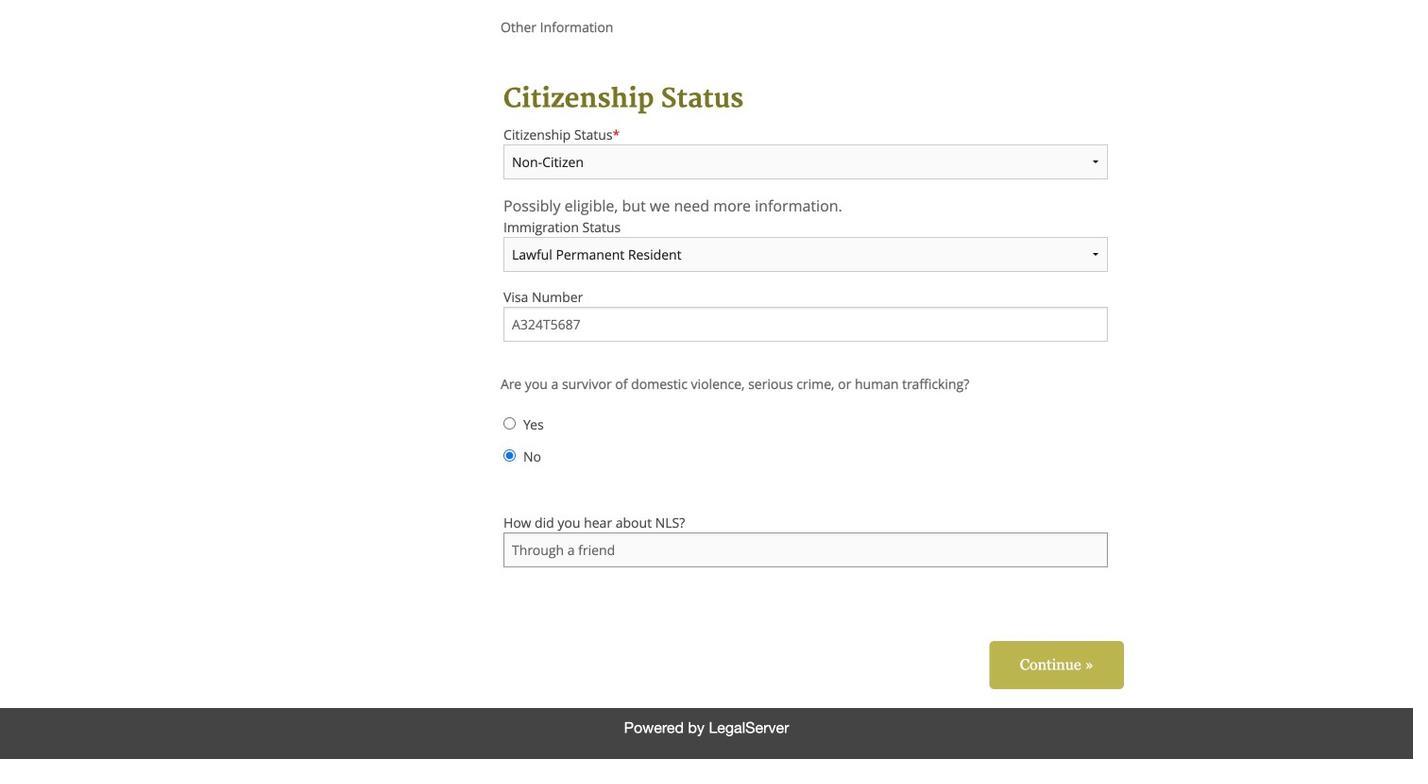 Task type: locate. For each thing, give the bounding box(es) containing it.
None radio
[[504, 418, 516, 430], [504, 450, 516, 462], [504, 418, 516, 430], [504, 450, 516, 462]]

None text field
[[504, 307, 1108, 342], [504, 533, 1108, 568], [504, 307, 1108, 342], [504, 533, 1108, 568]]



Task type: vqa. For each thing, say whether or not it's contained in the screenshot.
caret down image
no



Task type: describe. For each thing, give the bounding box(es) containing it.
Continue » submit
[[990, 642, 1124, 690]]



